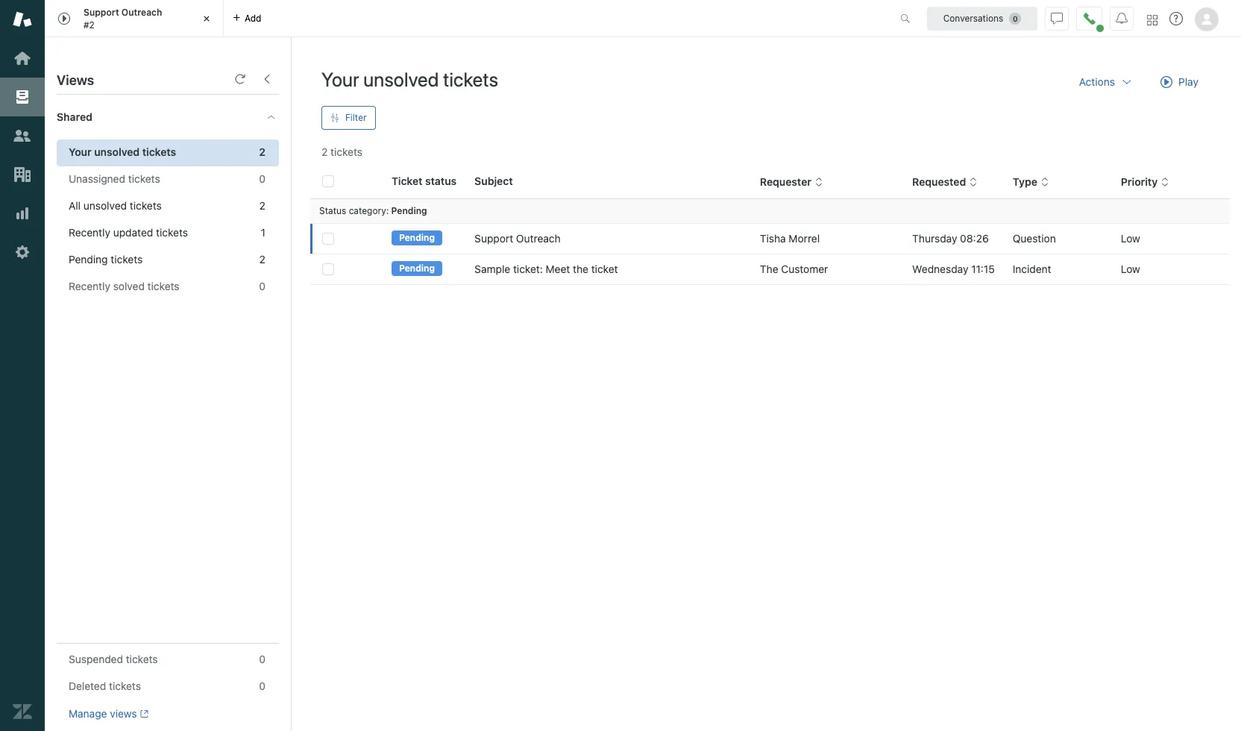 Task type: locate. For each thing, give the bounding box(es) containing it.
collapse views pane image
[[261, 73, 273, 85]]

actions
[[1079, 75, 1115, 88]]

0 horizontal spatial outreach
[[121, 7, 162, 18]]

requester
[[760, 175, 812, 188]]

1 vertical spatial unsolved
[[94, 145, 140, 158]]

0 vertical spatial support
[[84, 7, 119, 18]]

3 0 from the top
[[259, 653, 266, 666]]

unsolved
[[363, 68, 439, 90], [94, 145, 140, 158], [83, 199, 127, 212]]

0 vertical spatial low
[[1121, 232, 1141, 245]]

shared
[[57, 110, 92, 123]]

0 horizontal spatial support
[[84, 7, 119, 18]]

0 vertical spatial your
[[322, 68, 359, 90]]

0 for deleted tickets
[[259, 680, 266, 692]]

unsolved down the unassigned
[[83, 199, 127, 212]]

outreach up sample ticket: meet the ticket
[[516, 232, 561, 245]]

1 vertical spatial your
[[69, 145, 92, 158]]

suspended
[[69, 653, 123, 666]]

add
[[245, 12, 262, 24]]

your unsolved tickets up filter
[[322, 68, 498, 90]]

filter
[[345, 112, 367, 123]]

1 horizontal spatial outreach
[[516, 232, 561, 245]]

support up sample
[[475, 232, 513, 245]]

recently down pending tickets
[[69, 280, 110, 292]]

0 vertical spatial recently
[[69, 226, 110, 239]]

1 row from the top
[[310, 223, 1230, 254]]

2 vertical spatial unsolved
[[83, 199, 127, 212]]

support up #2
[[84, 7, 119, 18]]

customer
[[781, 263, 829, 275]]

unassigned tickets
[[69, 172, 160, 185]]

2 down 1
[[259, 253, 266, 266]]

unsolved up filter
[[363, 68, 439, 90]]

1 recently from the top
[[69, 226, 110, 239]]

2 tickets
[[322, 145, 363, 158]]

pending
[[391, 205, 427, 216], [399, 232, 435, 243], [69, 253, 108, 266], [399, 263, 435, 274]]

1 vertical spatial outreach
[[516, 232, 561, 245]]

tab
[[45, 0, 224, 37]]

recently updated tickets
[[69, 226, 188, 239]]

2
[[259, 145, 266, 158], [322, 145, 328, 158], [259, 199, 266, 212], [259, 253, 266, 266]]

1 horizontal spatial support
[[475, 232, 513, 245]]

your
[[322, 68, 359, 90], [69, 145, 92, 158]]

2 recently from the top
[[69, 280, 110, 292]]

tabs tab list
[[45, 0, 885, 37]]

your unsolved tickets
[[322, 68, 498, 90], [69, 145, 176, 158]]

unassigned
[[69, 172, 125, 185]]

pending tickets
[[69, 253, 143, 266]]

close image
[[199, 11, 214, 26]]

actions button
[[1068, 67, 1145, 97]]

11:15
[[972, 263, 995, 275]]

sample ticket: meet the ticket link
[[475, 262, 618, 277]]

the customer
[[760, 263, 829, 275]]

1 vertical spatial support
[[475, 232, 513, 245]]

2 up 1
[[259, 199, 266, 212]]

tickets right solved
[[148, 280, 179, 292]]

zendesk image
[[13, 702, 32, 722]]

low
[[1121, 232, 1141, 245], [1121, 263, 1141, 275]]

0
[[259, 172, 266, 185], [259, 280, 266, 292], [259, 653, 266, 666], [259, 680, 266, 692]]

4 0 from the top
[[259, 680, 266, 692]]

outreach inside row
[[516, 232, 561, 245]]

incident
[[1013, 263, 1052, 275]]

tickets down tabs tab list
[[443, 68, 498, 90]]

recently solved tickets
[[69, 280, 179, 292]]

recently for recently solved tickets
[[69, 280, 110, 292]]

row up the at top
[[310, 223, 1230, 254]]

support inside support outreach #2
[[84, 7, 119, 18]]

your up the unassigned
[[69, 145, 92, 158]]

ticket
[[392, 175, 423, 187]]

support for support outreach
[[475, 232, 513, 245]]

2 low from the top
[[1121, 263, 1141, 275]]

#2
[[84, 19, 95, 30]]

outreach inside support outreach #2
[[121, 7, 162, 18]]

meet
[[546, 263, 570, 275]]

recently down all
[[69, 226, 110, 239]]

priority
[[1121, 175, 1158, 188]]

0 vertical spatial outreach
[[121, 7, 162, 18]]

2 for all unsolved tickets
[[259, 199, 266, 212]]

0 for unassigned tickets
[[259, 172, 266, 185]]

outreach left close icon
[[121, 7, 162, 18]]

unsolved up 'unassigned tickets'
[[94, 145, 140, 158]]

recently
[[69, 226, 110, 239], [69, 280, 110, 292]]

row down tisha
[[310, 254, 1230, 285]]

type
[[1013, 175, 1038, 188]]

0 vertical spatial your unsolved tickets
[[322, 68, 498, 90]]

support
[[84, 7, 119, 18], [475, 232, 513, 245]]

2 0 from the top
[[259, 280, 266, 292]]

all
[[69, 199, 81, 212]]

1 low from the top
[[1121, 232, 1141, 245]]

outreach
[[121, 7, 162, 18], [516, 232, 561, 245]]

support inside row
[[475, 232, 513, 245]]

views
[[57, 72, 94, 88]]

2 for your unsolved tickets
[[259, 145, 266, 158]]

play
[[1179, 75, 1199, 88]]

deleted
[[69, 680, 106, 692]]

1 vertical spatial recently
[[69, 280, 110, 292]]

tickets up deleted tickets
[[126, 653, 158, 666]]

1 0 from the top
[[259, 172, 266, 185]]

status
[[319, 205, 346, 216]]

support outreach link
[[475, 231, 561, 246]]

row containing support outreach
[[310, 223, 1230, 254]]

sample ticket: meet the ticket
[[475, 263, 618, 275]]

shared button
[[45, 95, 251, 140]]

0 horizontal spatial your
[[69, 145, 92, 158]]

tickets
[[443, 68, 498, 90], [142, 145, 176, 158], [331, 145, 363, 158], [128, 172, 160, 185], [130, 199, 162, 212], [156, 226, 188, 239], [111, 253, 143, 266], [148, 280, 179, 292], [126, 653, 158, 666], [109, 680, 141, 692]]

notifications image
[[1116, 12, 1128, 24]]

ticket status
[[392, 175, 457, 187]]

tickets up updated
[[130, 199, 162, 212]]

priority button
[[1121, 175, 1170, 189]]

add button
[[224, 0, 270, 37]]

2 row from the top
[[310, 254, 1230, 285]]

1 vertical spatial low
[[1121, 263, 1141, 275]]

outreach for support outreach
[[516, 232, 561, 245]]

requested button
[[913, 175, 978, 189]]

your unsolved tickets up 'unassigned tickets'
[[69, 145, 176, 158]]

row
[[310, 223, 1230, 254], [310, 254, 1230, 285]]

2 down collapse views pane image
[[259, 145, 266, 158]]

your up filter button
[[322, 68, 359, 90]]

1 vertical spatial your unsolved tickets
[[69, 145, 176, 158]]



Task type: describe. For each thing, give the bounding box(es) containing it.
manage views link
[[69, 707, 148, 721]]

deleted tickets
[[69, 680, 141, 692]]

wednesday
[[913, 263, 969, 275]]

conversations button
[[927, 6, 1038, 30]]

0 horizontal spatial your unsolved tickets
[[69, 145, 176, 158]]

status
[[425, 175, 457, 187]]

question
[[1013, 232, 1056, 245]]

refresh views pane image
[[234, 73, 246, 85]]

tickets up all unsolved tickets
[[128, 172, 160, 185]]

tickets right updated
[[156, 226, 188, 239]]

support outreach #2
[[84, 7, 162, 30]]

tickets down the 'recently updated tickets'
[[111, 253, 143, 266]]

0 for recently solved tickets
[[259, 280, 266, 292]]

wednesday 11:15
[[913, 263, 995, 275]]

morrel
[[789, 232, 820, 245]]

tisha morrel
[[760, 232, 820, 245]]

admin image
[[13, 242, 32, 262]]

requester button
[[760, 175, 824, 189]]

(opens in a new tab) image
[[137, 710, 148, 719]]

tickets down filter button
[[331, 145, 363, 158]]

the
[[760, 263, 779, 275]]

button displays agent's chat status as invisible. image
[[1051, 12, 1063, 24]]

shared heading
[[45, 95, 291, 140]]

zendesk support image
[[13, 10, 32, 29]]

outreach for support outreach #2
[[121, 7, 162, 18]]

status category: pending
[[319, 205, 427, 216]]

customers image
[[13, 126, 32, 145]]

1
[[261, 226, 266, 239]]

subject
[[475, 175, 513, 187]]

support outreach
[[475, 232, 561, 245]]

main element
[[0, 0, 45, 731]]

zendesk products image
[[1148, 15, 1158, 25]]

conversations
[[944, 12, 1004, 24]]

1 horizontal spatial your unsolved tickets
[[322, 68, 498, 90]]

solved
[[113, 280, 145, 292]]

reporting image
[[13, 204, 32, 223]]

play button
[[1148, 67, 1212, 97]]

the
[[573, 263, 589, 275]]

thursday
[[913, 232, 958, 245]]

all unsolved tickets
[[69, 199, 162, 212]]

2 for pending tickets
[[259, 253, 266, 266]]

recently for recently updated tickets
[[69, 226, 110, 239]]

tab containing support outreach
[[45, 0, 224, 37]]

tisha
[[760, 232, 786, 245]]

1 horizontal spatial your
[[322, 68, 359, 90]]

organizations image
[[13, 165, 32, 184]]

sample
[[475, 263, 511, 275]]

ticket:
[[513, 263, 543, 275]]

thursday 08:26
[[913, 232, 989, 245]]

support for support outreach #2
[[84, 7, 119, 18]]

views
[[110, 707, 137, 720]]

manage
[[69, 707, 107, 720]]

views image
[[13, 87, 32, 107]]

updated
[[113, 226, 153, 239]]

tickets up views
[[109, 680, 141, 692]]

08:26
[[960, 232, 989, 245]]

manage views
[[69, 707, 137, 720]]

type button
[[1013, 175, 1050, 189]]

get started image
[[13, 48, 32, 68]]

row containing sample ticket: meet the ticket
[[310, 254, 1230, 285]]

suspended tickets
[[69, 653, 158, 666]]

0 for suspended tickets
[[259, 653, 266, 666]]

filter button
[[322, 106, 376, 130]]

ticket
[[592, 263, 618, 275]]

0 vertical spatial unsolved
[[363, 68, 439, 90]]

get help image
[[1170, 12, 1183, 25]]

category:
[[349, 205, 389, 216]]

2 down filter button
[[322, 145, 328, 158]]

tickets down shared heading
[[142, 145, 176, 158]]

requested
[[913, 175, 967, 188]]



Task type: vqa. For each thing, say whether or not it's contained in the screenshot.


